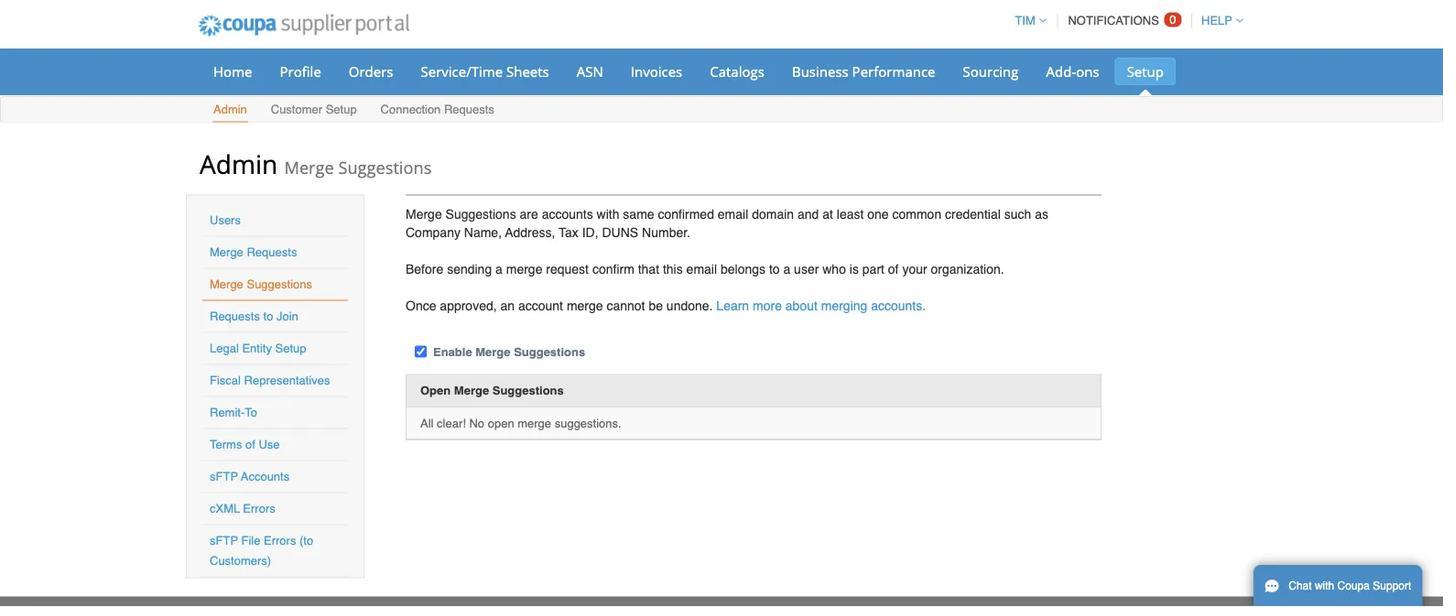 Task type: vqa. For each thing, say whether or not it's contained in the screenshot.
Chat with Coupa Support button
yes



Task type: describe. For each thing, give the bounding box(es) containing it.
id,
[[582, 225, 599, 240]]

suggestions for admin
[[338, 156, 432, 179]]

as
[[1035, 207, 1049, 221]]

admin link
[[213, 98, 248, 122]]

merge suggestions link
[[210, 278, 312, 291]]

tim
[[1015, 14, 1036, 27]]

ons
[[1077, 62, 1100, 81]]

merge for open
[[518, 417, 552, 430]]

before sending a merge request confirm that this email belongs to a user who is part of your organization.
[[406, 262, 1005, 276]]

requests for merge requests
[[247, 246, 297, 259]]

credential
[[946, 207, 1001, 221]]

about
[[786, 298, 818, 313]]

such
[[1005, 207, 1032, 221]]

legal entity setup
[[210, 342, 306, 355]]

more
[[753, 298, 782, 313]]

join
[[277, 310, 299, 323]]

sftp accounts
[[210, 470, 290, 484]]

notifications
[[1069, 14, 1160, 27]]

asn link
[[565, 58, 615, 85]]

name,
[[464, 225, 502, 240]]

help link
[[1194, 14, 1244, 27]]

orders link
[[337, 58, 405, 85]]

no
[[469, 417, 485, 430]]

file
[[241, 534, 261, 548]]

suggestions for open
[[493, 384, 564, 398]]

performance
[[853, 62, 936, 81]]

cannot
[[607, 298, 645, 313]]

remit-to link
[[210, 406, 257, 420]]

company
[[406, 225, 461, 240]]

suggestions inside merge suggestions are accounts with same confirmed email domain and at least one common credential such as company name, address, tax id, duns number.
[[446, 207, 516, 221]]

one
[[868, 207, 889, 221]]

merge suggestions
[[210, 278, 312, 291]]

cxml errors link
[[210, 502, 276, 516]]

tim link
[[1007, 14, 1047, 27]]

home link
[[202, 58, 264, 85]]

same
[[623, 207, 655, 221]]

1 horizontal spatial to
[[769, 262, 780, 276]]

merge up no
[[454, 384, 489, 398]]

representatives
[[244, 374, 330, 388]]

service/time sheets
[[421, 62, 549, 81]]

asn
[[577, 62, 604, 81]]

before
[[406, 262, 444, 276]]

catalogs
[[710, 62, 765, 81]]

who
[[823, 262, 846, 276]]

sourcing
[[963, 62, 1019, 81]]

at
[[823, 207, 834, 221]]

business performance link
[[780, 58, 948, 85]]

clear!
[[437, 417, 466, 430]]

0
[[1170, 13, 1177, 27]]

fiscal representatives
[[210, 374, 330, 388]]

add-
[[1047, 62, 1077, 81]]

errors inside sftp file errors (to customers)
[[264, 534, 296, 548]]

merge requests
[[210, 246, 297, 259]]

sftp file errors (to customers)
[[210, 534, 313, 568]]

service/time
[[421, 62, 503, 81]]

request
[[546, 262, 589, 276]]

customers)
[[210, 554, 271, 568]]

chat with coupa support button
[[1254, 565, 1423, 607]]

support
[[1374, 580, 1412, 593]]

open merge suggestions
[[421, 384, 564, 398]]

open
[[421, 384, 451, 398]]

an
[[501, 298, 515, 313]]

enable merge suggestions
[[433, 345, 586, 359]]

0 vertical spatial merge
[[506, 262, 543, 276]]

legal entity setup link
[[210, 342, 306, 355]]

business
[[792, 62, 849, 81]]

belongs
[[721, 262, 766, 276]]

1 vertical spatial of
[[246, 438, 255, 452]]

accounts
[[241, 470, 290, 484]]

confirmed
[[658, 207, 715, 221]]

invoices link
[[619, 58, 695, 85]]

merging
[[822, 298, 868, 313]]

notifications 0
[[1069, 13, 1177, 27]]

terms of use link
[[210, 438, 280, 452]]

navigation containing notifications 0
[[1007, 3, 1244, 38]]

are
[[520, 207, 538, 221]]

setup inside customer setup link
[[326, 103, 357, 116]]

user
[[794, 262, 819, 276]]

be
[[649, 298, 663, 313]]

all clear! no open merge suggestions.
[[421, 417, 622, 430]]



Task type: locate. For each thing, give the bounding box(es) containing it.
1 horizontal spatial of
[[888, 262, 899, 276]]

profile
[[280, 62, 321, 81]]

1 vertical spatial with
[[1315, 580, 1335, 593]]

2 a from the left
[[784, 262, 791, 276]]

merge up open merge suggestions
[[476, 345, 511, 359]]

0 vertical spatial email
[[718, 207, 749, 221]]

catalogs link
[[698, 58, 777, 85]]

add-ons
[[1047, 62, 1100, 81]]

sftp up cxml
[[210, 470, 238, 484]]

merge down customer setup link
[[284, 156, 334, 179]]

setup right the customer at left
[[326, 103, 357, 116]]

0 vertical spatial to
[[769, 262, 780, 276]]

0 vertical spatial of
[[888, 262, 899, 276]]

of right part
[[888, 262, 899, 276]]

customer setup link
[[270, 98, 358, 122]]

customer
[[271, 103, 323, 116]]

None checkbox
[[415, 346, 427, 358]]

setup
[[1127, 62, 1164, 81], [326, 103, 357, 116], [275, 342, 306, 355]]

1 vertical spatial requests
[[247, 246, 297, 259]]

part
[[863, 262, 885, 276]]

organization.
[[931, 262, 1005, 276]]

least
[[837, 207, 864, 221]]

1 vertical spatial sftp
[[210, 534, 238, 548]]

1 vertical spatial merge
[[567, 298, 603, 313]]

admin for admin merge suggestions
[[200, 146, 278, 181]]

merge inside merge suggestions are accounts with same confirmed email domain and at least one common credential such as company name, address, tax id, duns number.
[[406, 207, 442, 221]]

cxml
[[210, 502, 240, 516]]

2 vertical spatial requests
[[210, 310, 260, 323]]

sftp inside sftp file errors (to customers)
[[210, 534, 238, 548]]

merge right open
[[518, 417, 552, 430]]

sftp
[[210, 470, 238, 484], [210, 534, 238, 548]]

setup down join
[[275, 342, 306, 355]]

suggestions.
[[555, 417, 622, 430]]

and
[[798, 207, 819, 221]]

remit-to
[[210, 406, 257, 420]]

a right sending
[[496, 262, 503, 276]]

merge
[[284, 156, 334, 179], [406, 207, 442, 221], [210, 246, 244, 259], [210, 278, 244, 291], [476, 345, 511, 359], [454, 384, 489, 398]]

admin merge suggestions
[[200, 146, 432, 181]]

merge down 'address,'
[[506, 262, 543, 276]]

0 vertical spatial requests
[[444, 103, 495, 116]]

1 sftp from the top
[[210, 470, 238, 484]]

with right the chat
[[1315, 580, 1335, 593]]

requests up the merge suggestions
[[247, 246, 297, 259]]

to
[[769, 262, 780, 276], [263, 310, 273, 323]]

merge suggestions are accounts with same confirmed email domain and at least one common credential such as company name, address, tax id, duns number.
[[406, 207, 1049, 240]]

2 vertical spatial merge
[[518, 417, 552, 430]]

sftp file errors (to customers) link
[[210, 534, 313, 568]]

0 horizontal spatial of
[[246, 438, 255, 452]]

invoices
[[631, 62, 683, 81]]

suggestions up name,
[[446, 207, 516, 221]]

1 horizontal spatial setup
[[326, 103, 357, 116]]

with inside chat with coupa support button
[[1315, 580, 1335, 593]]

merge up company
[[406, 207, 442, 221]]

navigation
[[1007, 3, 1244, 38]]

open
[[488, 417, 515, 430]]

1 vertical spatial errors
[[264, 534, 296, 548]]

learn more about merging accounts. link
[[717, 298, 926, 313]]

this
[[663, 262, 683, 276]]

accounts
[[542, 207, 593, 221]]

email left domain
[[718, 207, 749, 221]]

your
[[903, 262, 928, 276]]

home
[[213, 62, 252, 81]]

with
[[597, 207, 620, 221], [1315, 580, 1335, 593]]

fiscal
[[210, 374, 241, 388]]

suggestions down account
[[514, 345, 586, 359]]

connection requests link
[[380, 98, 496, 122]]

2 horizontal spatial setup
[[1127, 62, 1164, 81]]

duns
[[602, 225, 639, 240]]

requests to join
[[210, 310, 299, 323]]

errors down accounts
[[243, 502, 276, 516]]

0 horizontal spatial to
[[263, 310, 273, 323]]

admin down home 'link'
[[213, 103, 247, 116]]

1 vertical spatial to
[[263, 310, 273, 323]]

sftp for sftp file errors (to customers)
[[210, 534, 238, 548]]

suggestions up all clear! no open merge suggestions.
[[493, 384, 564, 398]]

once
[[406, 298, 437, 313]]

to left join
[[263, 310, 273, 323]]

requests
[[444, 103, 495, 116], [247, 246, 297, 259], [210, 310, 260, 323]]

suggestions up join
[[247, 278, 312, 291]]

suggestions inside the admin merge suggestions
[[338, 156, 432, 179]]

a left user
[[784, 262, 791, 276]]

0 vertical spatial admin
[[213, 103, 247, 116]]

merge inside the admin merge suggestions
[[284, 156, 334, 179]]

service/time sheets link
[[409, 58, 561, 85]]

approved,
[[440, 298, 497, 313]]

merge
[[506, 262, 543, 276], [567, 298, 603, 313], [518, 417, 552, 430]]

with up duns
[[597, 207, 620, 221]]

1 vertical spatial email
[[687, 262, 717, 276]]

account
[[519, 298, 563, 313]]

requests up legal
[[210, 310, 260, 323]]

1 horizontal spatial a
[[784, 262, 791, 276]]

1 horizontal spatial with
[[1315, 580, 1335, 593]]

merge down users link
[[210, 246, 244, 259]]

1 vertical spatial admin
[[200, 146, 278, 181]]

1 vertical spatial setup
[[326, 103, 357, 116]]

sftp accounts link
[[210, 470, 290, 484]]

2 sftp from the top
[[210, 534, 238, 548]]

of
[[888, 262, 899, 276], [246, 438, 255, 452]]

sftp up customers)
[[210, 534, 238, 548]]

once approved, an account merge cannot be undone. learn more about merging accounts.
[[406, 298, 926, 313]]

0 horizontal spatial with
[[597, 207, 620, 221]]

of left use
[[246, 438, 255, 452]]

merge down merge requests link
[[210, 278, 244, 291]]

0 vertical spatial errors
[[243, 502, 276, 516]]

that
[[638, 262, 660, 276]]

0 vertical spatial sftp
[[210, 470, 238, 484]]

coupa supplier portal image
[[186, 3, 422, 49]]

setup inside setup link
[[1127, 62, 1164, 81]]

with inside merge suggestions are accounts with same confirmed email domain and at least one common credential such as company name, address, tax id, duns number.
[[597, 207, 620, 221]]

admin down admin link
[[200, 146, 278, 181]]

legal
[[210, 342, 239, 355]]

email inside merge suggestions are accounts with same confirmed email domain and at least one common credential such as company name, address, tax id, duns number.
[[718, 207, 749, 221]]

setup link
[[1116, 58, 1176, 85]]

0 horizontal spatial a
[[496, 262, 503, 276]]

merge for account
[[567, 298, 603, 313]]

remit-
[[210, 406, 245, 420]]

confirm
[[593, 262, 635, 276]]

help
[[1202, 14, 1233, 27]]

users link
[[210, 213, 241, 227]]

terms
[[210, 438, 242, 452]]

profile link
[[268, 58, 333, 85]]

cxml errors
[[210, 502, 276, 516]]

add-ons link
[[1035, 58, 1112, 85]]

number.
[[642, 225, 691, 240]]

accounts.
[[871, 298, 926, 313]]

use
[[259, 438, 280, 452]]

suggestions down connection on the top of the page
[[338, 156, 432, 179]]

to right belongs
[[769, 262, 780, 276]]

admin
[[213, 103, 247, 116], [200, 146, 278, 181]]

entity
[[242, 342, 272, 355]]

tax
[[559, 225, 579, 240]]

enable
[[433, 345, 472, 359]]

admin for admin
[[213, 103, 247, 116]]

domain
[[752, 207, 794, 221]]

sftp for sftp accounts
[[210, 470, 238, 484]]

suggestions for enable
[[514, 345, 586, 359]]

terms of use
[[210, 438, 280, 452]]

requests inside 'connection requests' link
[[444, 103, 495, 116]]

0 vertical spatial setup
[[1127, 62, 1164, 81]]

chat with coupa support
[[1289, 580, 1412, 593]]

merge down request
[[567, 298, 603, 313]]

setup down notifications 0
[[1127, 62, 1164, 81]]

1 a from the left
[[496, 262, 503, 276]]

requests down service/time
[[444, 103, 495, 116]]

0 vertical spatial with
[[597, 207, 620, 221]]

orders
[[349, 62, 393, 81]]

requests for connection requests
[[444, 103, 495, 116]]

undone.
[[667, 298, 713, 313]]

a
[[496, 262, 503, 276], [784, 262, 791, 276]]

0 horizontal spatial setup
[[275, 342, 306, 355]]

requests to join link
[[210, 310, 299, 323]]

sourcing link
[[951, 58, 1031, 85]]

2 vertical spatial setup
[[275, 342, 306, 355]]

customer setup
[[271, 103, 357, 116]]

email right this
[[687, 262, 717, 276]]

errors left (to at left bottom
[[264, 534, 296, 548]]



